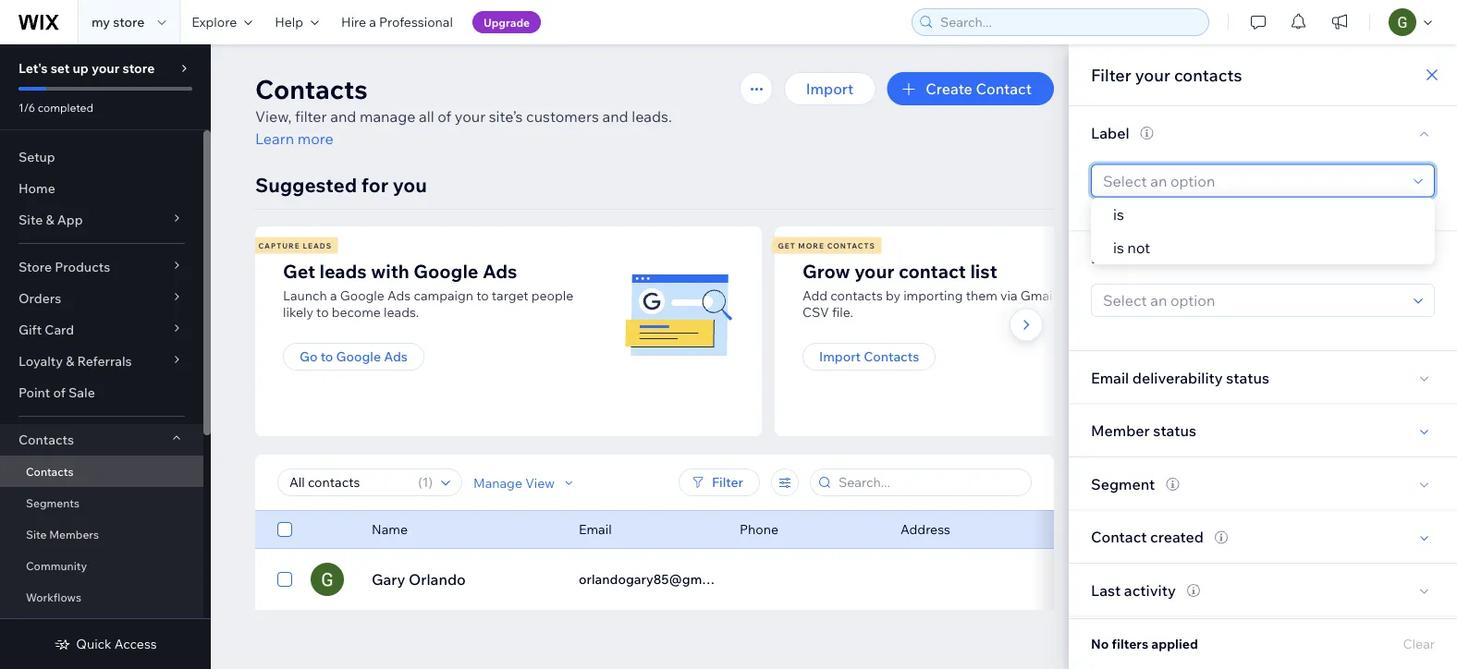 Task type: vqa. For each thing, say whether or not it's contained in the screenshot.
Contact within the button
yes



Task type: locate. For each thing, give the bounding box(es) containing it.
0 vertical spatial site
[[18, 212, 43, 228]]

of left 'sale'
[[53, 385, 66, 401]]

last activity
[[1091, 581, 1176, 599]]

0 horizontal spatial of
[[53, 385, 66, 401]]

email for email deliverability status
[[1091, 368, 1129, 387]]

1 horizontal spatial a
[[369, 14, 376, 30]]

filter your contacts
[[1091, 64, 1242, 85]]

1 vertical spatial site
[[26, 528, 47, 541]]

suggested
[[255, 172, 357, 197]]

1 vertical spatial filter
[[712, 474, 743, 491]]

no filters applied
[[1091, 636, 1198, 652]]

contacts inside contacts view, filter and manage all of your site's customers and leads. learn more
[[255, 73, 368, 105]]

status right 'deliverability' at the bottom right of page
[[1226, 368, 1270, 387]]

2 and from the left
[[602, 107, 628, 126]]

to left the target
[[476, 288, 489, 304]]

1 horizontal spatial contact
[[1091, 528, 1147, 546]]

1 vertical spatial leads.
[[384, 304, 419, 320]]

view
[[525, 475, 555, 491]]

site inside dropdown button
[[18, 212, 43, 228]]

site down segments
[[26, 528, 47, 541]]

card
[[45, 322, 74, 338]]

filter up the "phone"
[[712, 474, 743, 491]]

0 vertical spatial contacts
[[1174, 64, 1242, 85]]

is left not
[[1113, 239, 1124, 257]]

via
[[1001, 288, 1018, 304]]

ads down get leads with google ads launch a google ads campaign to target people likely to become leads.
[[384, 349, 408, 365]]

google
[[414, 259, 479, 282], [340, 288, 385, 304], [336, 349, 381, 365]]

1 vertical spatial status
[[1226, 368, 1270, 387]]

filter
[[295, 107, 327, 126]]

0 horizontal spatial leads.
[[384, 304, 419, 320]]

create
[[926, 80, 973, 98]]

of right all
[[438, 107, 451, 126]]

list
[[970, 259, 997, 282]]

1 vertical spatial contact
[[1091, 528, 1147, 546]]

0 vertical spatial contact
[[976, 80, 1032, 98]]

contacts link
[[0, 456, 203, 487]]

leads
[[319, 259, 367, 282]]

& left app
[[46, 212, 54, 228]]

gift card
[[18, 322, 74, 338]]

label
[[1091, 123, 1130, 142]]

2 vertical spatial to
[[321, 349, 333, 365]]

0 vertical spatial &
[[46, 212, 54, 228]]

0 vertical spatial import
[[806, 80, 854, 98]]

file.
[[832, 304, 853, 320]]

members
[[49, 528, 99, 541]]

suggested for you
[[255, 172, 427, 197]]

1 vertical spatial select an option field
[[1098, 285, 1408, 316]]

deliverability
[[1133, 368, 1223, 387]]

loyalty & referrals
[[18, 353, 132, 369]]

0 horizontal spatial filter
[[712, 474, 743, 491]]

site inside 'link'
[[26, 528, 47, 541]]

contact right create
[[976, 80, 1032, 98]]

contact down segment
[[1091, 528, 1147, 546]]

name
[[372, 522, 408, 538]]

of inside 'link'
[[53, 385, 66, 401]]

2 is from the top
[[1113, 239, 1124, 257]]

email up member
[[1091, 368, 1129, 387]]

get
[[283, 259, 315, 282]]

filter inside button
[[712, 474, 743, 491]]

help
[[275, 14, 303, 30]]

orders
[[18, 290, 61, 307]]

0 horizontal spatial contacts
[[831, 288, 883, 304]]

your
[[92, 60, 120, 76], [1135, 64, 1171, 85], [455, 107, 486, 126], [855, 259, 895, 282]]

contact
[[976, 80, 1032, 98], [1091, 528, 1147, 546]]

None checkbox
[[277, 569, 292, 591]]

store products
[[18, 259, 110, 275]]

status down 'deliverability' at the bottom right of page
[[1153, 421, 1197, 440]]

site
[[18, 212, 43, 228], [26, 528, 47, 541]]

0 vertical spatial filter
[[1091, 64, 1132, 85]]

leads. right customers
[[632, 107, 672, 126]]

0 vertical spatial is
[[1113, 205, 1124, 224]]

by
[[886, 288, 901, 304]]

and
[[330, 107, 356, 126], [602, 107, 628, 126]]

0 vertical spatial email
[[1091, 249, 1129, 267]]

1 horizontal spatial of
[[438, 107, 451, 126]]

store down "my store"
[[122, 60, 155, 76]]

orlandogary85@gmail.com
[[579, 571, 745, 588]]

ads inside button
[[384, 349, 408, 365]]

a down leads
[[330, 288, 337, 304]]

1 vertical spatial is
[[1113, 239, 1124, 257]]

status right 'subscriber'
[[1210, 249, 1253, 267]]

manage view
[[473, 475, 555, 491]]

site for site & app
[[18, 212, 43, 228]]

a right hire
[[369, 14, 376, 30]]

site down the home
[[18, 212, 43, 228]]

1 horizontal spatial filter
[[1091, 64, 1132, 85]]

google down become
[[336, 349, 381, 365]]

list
[[252, 227, 1289, 436]]

Search... field
[[935, 9, 1203, 35], [833, 470, 1025, 496]]

leads. down the with at the top of page
[[384, 304, 419, 320]]

hire a professional link
[[330, 0, 464, 44]]

1 horizontal spatial contacts
[[1174, 64, 1242, 85]]

contacts up segments
[[26, 465, 73, 479]]

get more contacts
[[778, 241, 875, 250]]

& right loyalty
[[66, 353, 74, 369]]

become
[[332, 304, 381, 320]]

your inside sidebar element
[[92, 60, 120, 76]]

0 vertical spatial leads.
[[632, 107, 672, 126]]

None checkbox
[[277, 519, 292, 541]]

go to google ads button
[[283, 343, 424, 371]]

1 is from the top
[[1113, 205, 1124, 224]]

1 vertical spatial email
[[1091, 368, 1129, 387]]

home
[[18, 180, 55, 196]]

1 vertical spatial google
[[340, 288, 385, 304]]

to right go
[[321, 349, 333, 365]]

learn more button
[[255, 128, 334, 150]]

2 horizontal spatial a
[[1074, 288, 1081, 304]]

0 vertical spatial of
[[438, 107, 451, 126]]

not
[[1128, 239, 1150, 257]]

email
[[1091, 249, 1129, 267], [1091, 368, 1129, 387], [579, 522, 612, 538]]

1 vertical spatial &
[[66, 353, 74, 369]]

sidebar element
[[0, 44, 211, 669]]

1 vertical spatial import
[[819, 349, 861, 365]]

store inside sidebar element
[[122, 60, 155, 76]]

created
[[1150, 528, 1204, 546]]

manage
[[360, 107, 416, 126]]

1 vertical spatial store
[[122, 60, 155, 76]]

2 vertical spatial email
[[579, 522, 612, 538]]

and right customers
[[602, 107, 628, 126]]

explore
[[192, 14, 237, 30]]

phone
[[740, 522, 779, 538]]

contacts down by
[[864, 349, 919, 365]]

csv
[[803, 304, 829, 320]]

home link
[[0, 173, 203, 204]]

filter for filter
[[712, 474, 743, 491]]

status for email subscriber status
[[1210, 249, 1253, 267]]

contacts down point of sale
[[18, 432, 74, 448]]

2 vertical spatial ads
[[384, 349, 408, 365]]

Select an option field
[[1098, 165, 1408, 196], [1098, 285, 1408, 316]]

import
[[806, 80, 854, 98], [819, 349, 861, 365]]

a right the or
[[1074, 288, 1081, 304]]

google up campaign on the top left of page
[[414, 259, 479, 282]]

ads
[[483, 259, 517, 282], [387, 288, 411, 304], [384, 349, 408, 365]]

products
[[55, 259, 110, 275]]

more
[[798, 241, 825, 250]]

of
[[438, 107, 451, 126], [53, 385, 66, 401]]

quick access button
[[54, 636, 157, 653]]

is
[[1113, 205, 1124, 224], [1113, 239, 1124, 257]]

0 vertical spatial status
[[1210, 249, 1253, 267]]

to down launch
[[316, 304, 329, 320]]

a inside the grow your contact list add contacts by importing them via gmail or a csv file.
[[1074, 288, 1081, 304]]

contacts inside dropdown button
[[18, 432, 74, 448]]

applied
[[1151, 636, 1198, 652]]

of inside contacts view, filter and manage all of your site's customers and leads. learn more
[[438, 107, 451, 126]]

get
[[778, 241, 796, 250]]

email for email subscriber status
[[1091, 249, 1129, 267]]

is up is not
[[1113, 205, 1124, 224]]

1 horizontal spatial leads.
[[632, 107, 672, 126]]

google up become
[[340, 288, 385, 304]]

email left 'subscriber'
[[1091, 249, 1129, 267]]

contacts
[[827, 241, 875, 250]]

manage view button
[[473, 475, 577, 491]]

contacts up the filter
[[255, 73, 368, 105]]

1 horizontal spatial and
[[602, 107, 628, 126]]

or
[[1059, 288, 1072, 304]]

1 vertical spatial ads
[[387, 288, 411, 304]]

0 horizontal spatial a
[[330, 288, 337, 304]]

1 vertical spatial contacts
[[831, 288, 883, 304]]

1/6
[[18, 100, 35, 114]]

list box
[[1091, 198, 1435, 264]]

store right my
[[113, 14, 144, 30]]

and right the filter
[[330, 107, 356, 126]]

learn
[[255, 129, 294, 148]]

1 select an option field from the top
[[1098, 165, 1408, 196]]

filter for filter your contacts
[[1091, 64, 1132, 85]]

email up 'orlandogary85@gmail.com'
[[579, 522, 612, 538]]

0 horizontal spatial and
[[330, 107, 356, 126]]

ads down the with at the top of page
[[387, 288, 411, 304]]

view,
[[255, 107, 292, 126]]

0 horizontal spatial &
[[46, 212, 54, 228]]

ads up the target
[[483, 259, 517, 282]]

0 vertical spatial select an option field
[[1098, 165, 1408, 196]]

status for email deliverability status
[[1226, 368, 1270, 387]]

2 vertical spatial google
[[336, 349, 381, 365]]

activity
[[1124, 581, 1176, 599]]

1 horizontal spatial &
[[66, 353, 74, 369]]

list containing get leads with google ads
[[252, 227, 1289, 436]]

1 vertical spatial of
[[53, 385, 66, 401]]

launch
[[283, 288, 327, 304]]

site & app button
[[0, 204, 203, 236]]

filter up label
[[1091, 64, 1132, 85]]

0 horizontal spatial contact
[[976, 80, 1032, 98]]



Task type: describe. For each thing, give the bounding box(es) containing it.
community
[[26, 559, 87, 573]]

grow
[[803, 259, 850, 282]]

hire a professional
[[341, 14, 453, 30]]

leads. inside get leads with google ads launch a google ads campaign to target people likely to become leads.
[[384, 304, 419, 320]]

email deliverability status
[[1091, 368, 1270, 387]]

2 select an option field from the top
[[1098, 285, 1408, 316]]

upgrade button
[[472, 11, 541, 33]]

segments link
[[0, 487, 203, 519]]

1
[[422, 474, 429, 491]]

gift card button
[[0, 314, 203, 346]]

create contact
[[926, 80, 1032, 98]]

with
[[371, 259, 409, 282]]

quick
[[76, 636, 112, 652]]

hire
[[341, 14, 366, 30]]

import for import contacts
[[819, 349, 861, 365]]

is for is
[[1113, 205, 1124, 224]]

& for loyalty
[[66, 353, 74, 369]]

import for import
[[806, 80, 854, 98]]

my
[[92, 14, 110, 30]]

go to google ads
[[300, 349, 408, 365]]

workflows
[[26, 590, 81, 604]]

point of sale
[[18, 385, 95, 401]]

campaign
[[414, 288, 473, 304]]

your inside the grow your contact list add contacts by importing them via gmail or a csv file.
[[855, 259, 895, 282]]

people
[[531, 288, 574, 304]]

upgrade
[[483, 15, 530, 29]]

contacts inside button
[[864, 349, 919, 365]]

for
[[361, 172, 388, 197]]

them
[[966, 288, 998, 304]]

target
[[492, 288, 529, 304]]

1 vertical spatial search... field
[[833, 470, 1025, 496]]

subscriber
[[1133, 249, 1207, 267]]

orders button
[[0, 283, 203, 314]]

1 vertical spatial to
[[316, 304, 329, 320]]

google inside go to google ads button
[[336, 349, 381, 365]]

gary
[[372, 571, 405, 589]]

point of sale link
[[0, 377, 203, 409]]

setup
[[18, 149, 55, 165]]

filter button
[[679, 469, 760, 497]]

to inside button
[[321, 349, 333, 365]]

import contacts button
[[803, 343, 936, 371]]

loyalty
[[18, 353, 63, 369]]

2 vertical spatial status
[[1153, 421, 1197, 440]]

contact
[[899, 259, 966, 282]]

0 vertical spatial ads
[[483, 259, 517, 282]]

capture leads
[[258, 241, 332, 250]]

email subscriber status
[[1091, 249, 1253, 267]]

1 and from the left
[[330, 107, 356, 126]]

import button
[[784, 72, 876, 105]]

store products button
[[0, 252, 203, 283]]

gary orlando image
[[311, 563, 344, 596]]

likely
[[283, 304, 313, 320]]

store
[[18, 259, 52, 275]]

community link
[[0, 550, 203, 582]]

let's
[[18, 60, 48, 76]]

set
[[51, 60, 70, 76]]

workflows link
[[0, 582, 203, 613]]

contacts inside the grow your contact list add contacts by importing them via gmail or a csv file.
[[831, 288, 883, 304]]

leads
[[303, 241, 332, 250]]

0 vertical spatial search... field
[[935, 9, 1203, 35]]

sale
[[68, 385, 95, 401]]

1/6 completed
[[18, 100, 93, 114]]

is for is not
[[1113, 239, 1124, 257]]

import contacts
[[819, 349, 919, 365]]

referrals
[[77, 353, 132, 369]]

get leads with google ads launch a google ads campaign to target people likely to become leads.
[[283, 259, 574, 320]]

is not
[[1113, 239, 1150, 257]]

(
[[418, 474, 422, 491]]

0 vertical spatial google
[[414, 259, 479, 282]]

0 vertical spatial to
[[476, 288, 489, 304]]

gmail
[[1021, 288, 1056, 304]]

professional
[[379, 14, 453, 30]]

site for site members
[[26, 528, 47, 541]]

contacts view, filter and manage all of your site's customers and leads. learn more
[[255, 73, 672, 148]]

contact created
[[1091, 528, 1204, 546]]

contact inside create contact button
[[976, 80, 1032, 98]]

filters
[[1112, 636, 1149, 652]]

member status
[[1091, 421, 1197, 440]]

)
[[429, 474, 433, 491]]

& for site
[[46, 212, 54, 228]]

point
[[18, 385, 50, 401]]

a inside get leads with google ads launch a google ads campaign to target people likely to become leads.
[[330, 288, 337, 304]]

grow your contact list add contacts by importing them via gmail or a csv file.
[[803, 259, 1081, 320]]

gary orlando
[[372, 571, 466, 589]]

site members
[[26, 528, 99, 541]]

more
[[298, 129, 334, 148]]

Unsaved view field
[[284, 470, 413, 496]]

site's
[[489, 107, 523, 126]]

all
[[419, 107, 434, 126]]

0 vertical spatial store
[[113, 14, 144, 30]]

go
[[300, 349, 318, 365]]

gift
[[18, 322, 42, 338]]

quick access
[[76, 636, 157, 652]]

let's set up your store
[[18, 60, 155, 76]]

up
[[73, 60, 89, 76]]

setup link
[[0, 141, 203, 173]]

leads. inside contacts view, filter and manage all of your site's customers and leads. learn more
[[632, 107, 672, 126]]

segments
[[26, 496, 80, 510]]

loyalty & referrals button
[[0, 346, 203, 377]]

list box containing is
[[1091, 198, 1435, 264]]

your inside contacts view, filter and manage all of your site's customers and leads. learn more
[[455, 107, 486, 126]]



